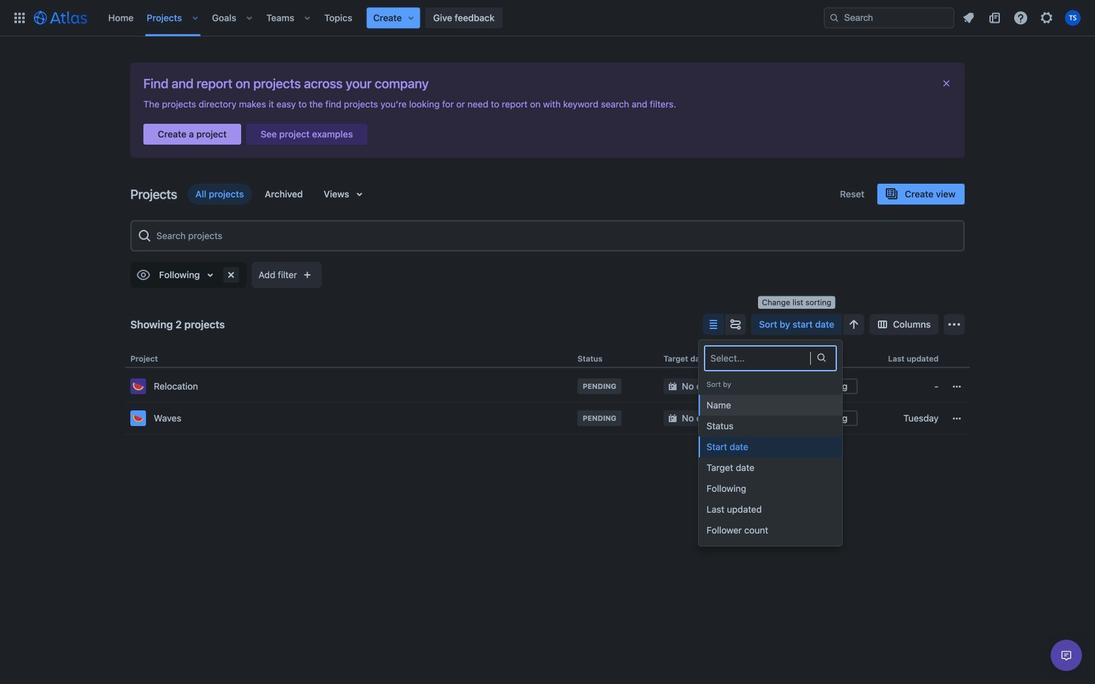 Task type: describe. For each thing, give the bounding box(es) containing it.
help image
[[1014, 10, 1029, 26]]

search projects image
[[137, 228, 153, 244]]

account image
[[1066, 10, 1081, 26]]

notifications image
[[961, 10, 977, 26]]

close banner image
[[942, 78, 952, 89]]

Search projects field
[[153, 224, 959, 248]]

top element
[[8, 0, 824, 36]]

settings image
[[1040, 10, 1055, 26]]



Task type: vqa. For each thing, say whether or not it's contained in the screenshot.
text box
yes



Task type: locate. For each thing, give the bounding box(es) containing it.
more options image
[[947, 317, 963, 333]]

switch to... image
[[12, 10, 27, 26]]

display as timeline image
[[728, 317, 744, 333]]

reverse sort order image
[[847, 317, 862, 333]]

None text field
[[711, 352, 713, 365]]

open intercom messenger image
[[1059, 648, 1075, 664]]

banner
[[0, 0, 1096, 37]]

search image
[[830, 13, 840, 23]]

Search field
[[824, 8, 955, 28]]

open image
[[814, 350, 830, 366]]

display as list image
[[706, 317, 722, 333]]

tooltip
[[759, 296, 836, 309]]

None search field
[[824, 8, 955, 28]]

following image
[[136, 267, 151, 283]]



